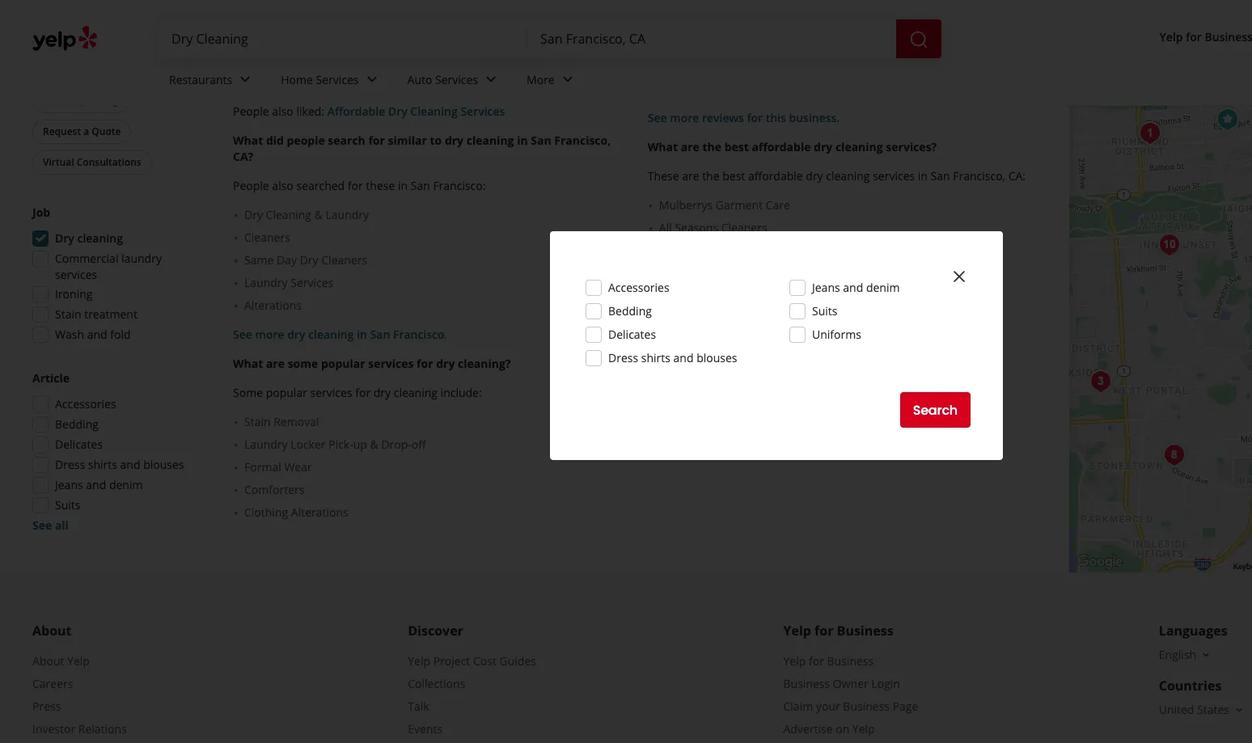Task type: describe. For each thing, give the bounding box(es) containing it.
san inside what did people search for similar to dry cleaning in san francisco, ca?
[[531, 133, 551, 148]]

dry cleaning & laundry link
[[244, 208, 622, 224]]

francisco.
[[393, 327, 448, 343]]

stain removal laundry locker pick-up & drop-off formal wear comforters clothing alterations
[[244, 415, 426, 521]]

to inside "prices are inline with the rest of sf, but definitely not cheap as described by other posters. as of this post, shirts were $3.00 for laundry and pants were roughly $5.75 for dry cleaning.   quality is some of the best i received in the us; they took out all the sports i pointed out and everything met my expectations.   service is good, but if you are just looking for a cheap place to get your clothes dry cleaned; this may not be your place."
[[679, 81, 690, 97]]

san up "dry cleaning & laundry" link
[[411, 178, 430, 194]]

cleaning up what are some popular services for dry cleaning?
[[308, 327, 354, 343]]

keybo button
[[1234, 562, 1252, 573]]

see for see more dry cleaning in san francisco.
[[233, 327, 252, 343]]

on
[[836, 722, 850, 737]]

liked: for inexpensive
[[711, 318, 739, 333]]

dry left clean
[[811, 318, 830, 333]]

1 vertical spatial popular
[[266, 386, 307, 401]]

0 horizontal spatial blouses
[[143, 458, 184, 473]]

more link
[[514, 58, 590, 105]]

laundry down people also searched for these in san francisco:
[[326, 208, 369, 223]]

1 vertical spatial of
[[756, 17, 767, 32]]

you
[[855, 65, 875, 80]]

business owner login link
[[784, 677, 900, 692]]

about yelp link
[[32, 654, 90, 670]]

0 vertical spatial cheap
[[933, 0, 965, 16]]

talk link
[[408, 699, 429, 715]]

1 vertical spatial this
[[847, 81, 866, 97]]

accessories inside search dialog
[[608, 280, 670, 295]]

mulberrys garment care all seasons cleaners
[[659, 198, 790, 236]]

cleaning up mulberrys garment care link
[[826, 169, 870, 184]]

0 horizontal spatial yelp for business
[[784, 623, 894, 640]]

suits inside search dialog
[[812, 303, 838, 319]]

2 horizontal spatial your
[[932, 81, 956, 97]]

relations
[[78, 722, 127, 737]]

clean
[[833, 318, 864, 333]]

these
[[648, 169, 679, 184]]

in inside "prices are inline with the rest of sf, but definitely not cheap as described by other posters. as of this post, shirts were $3.00 for laundry and pants were roughly $5.75 for dry cleaning.   quality is some of the best i received in the us; they took out all the sports i pointed out and everything met my expectations.   service is good, but if you are just looking for a cheap place to get your clothes dry cleaned; this may not be your place."
[[648, 49, 658, 64]]

yelp inside about yelp careers press investor relations
[[67, 654, 90, 670]]

cleaning?
[[458, 356, 511, 372]]

mulberrys
[[659, 198, 713, 213]]

a inside "prices are inline with the rest of sf, but definitely not cheap as described by other posters. as of this post, shirts were $3.00 for laundry and pants were roughly $5.75 for dry cleaning.   quality is some of the best i received in the us; they took out all the sports i pointed out and everything met my expectations.   service is good, but if you are just looking for a cheap place to get your clothes dry cleaned; this may not be your place."
[[980, 65, 986, 80]]

jeans inside search dialog
[[812, 280, 840, 295]]

some inside "prices are inline with the rest of sf, but definitely not cheap as described by other posters. as of this post, shirts were $3.00 for laundry and pants were roughly $5.75 for dry cleaning.   quality is some of the best i received in the us; they took out all the sports i pointed out and everything met my expectations.   service is good, but if you are just looking for a cheap place to get your clothes dry cleaned; this may not be your place."
[[892, 33, 921, 48]]

home services
[[281, 72, 359, 87]]

wash and fold
[[55, 327, 131, 343]]

are for "prices are inline with the rest of sf, but definitely not cheap as described by other posters. as of this post, shirts were $3.00 for laundry and pants were roughly $5.75 for dry cleaning.   quality is some of the best i received in the us; they took out all the sports i pointed out and everything met my expectations.   service is good, but if you are just looking for a cheap place to get your clothes dry cleaned; this may not be your place."
[[687, 0, 704, 16]]

24 chevron down v2 image for auto services
[[481, 70, 501, 89]]

off
[[412, 437, 426, 453]]

business categories element
[[156, 58, 1252, 105]]

request a quote
[[43, 125, 121, 139]]

us;
[[681, 49, 698, 64]]

restaurants link
[[156, 58, 268, 105]]

business inside button
[[1205, 29, 1252, 45]]

1 vertical spatial accessories
[[55, 397, 116, 412]]

these are the best affordable dry cleaning services in san francisco, ca:
[[648, 169, 1026, 184]]

dry cleaning & laundry cleaners same day dry cleaners laundry services alterations
[[244, 208, 369, 314]]

0 horizontal spatial some
[[288, 356, 318, 372]]

services down services? at top
[[873, 169, 915, 184]]

dry inside what did people search for similar to dry cleaning in san francisco, ca?
[[445, 133, 464, 148]]

alterations link
[[244, 298, 622, 314]]

san down services? at top
[[931, 169, 950, 184]]

up
[[353, 437, 367, 453]]

cleaners down box
[[288, 30, 334, 45]]

sports
[[810, 49, 843, 64]]

collections link
[[408, 677, 466, 692]]

owner
[[833, 677, 869, 692]]

post,
[[792, 17, 818, 32]]

laundry inside the soap box cleaners young's cleaners and alterations super dry cleaner jack's laundry
[[276, 75, 319, 90]]

divisadero heights cleaner
[[659, 288, 802, 304]]

people
[[287, 133, 325, 148]]

0 vertical spatial but
[[839, 0, 857, 16]]

services down super dry cleaner link
[[435, 72, 478, 87]]

francisco:
[[433, 178, 486, 194]]

advertise
[[784, 722, 833, 737]]

services inside dry cleaning & laundry cleaners same day dry cleaners laundry services alterations
[[291, 275, 334, 291]]

1 vertical spatial cheap
[[989, 65, 1021, 80]]

project
[[433, 654, 470, 670]]

about for about
[[32, 623, 72, 640]]

dry right day
[[300, 253, 319, 268]]

what for what are some popular services for dry cleaning?
[[233, 356, 263, 372]]

1 vertical spatial dress shirts and blouses
[[55, 458, 184, 473]]

inexpensive
[[742, 318, 808, 333]]

cleaners right box
[[297, 7, 343, 22]]

services up removal on the left bottom of page
[[310, 386, 352, 401]]

0 vertical spatial not
[[912, 0, 930, 16]]

virtual consultations
[[43, 156, 141, 169]]

2 out from the left
[[896, 49, 914, 64]]

page
[[893, 699, 919, 715]]

just
[[898, 65, 917, 80]]

alterations inside the stain removal laundry locker pick-up & drop-off formal wear comforters clothing alterations
[[291, 505, 348, 521]]

for inside what did people search for similar to dry cleaning in san francisco, ca?
[[369, 133, 385, 148]]

stain for stain removal laundry locker pick-up & drop-off formal wear comforters clothing alterations
[[244, 415, 271, 430]]

ironing
[[55, 287, 93, 302]]

about for about yelp careers press investor relations
[[32, 654, 64, 670]]

laundry inside commercial laundry services
[[121, 251, 162, 267]]

0 horizontal spatial were
[[648, 33, 674, 48]]

fast-
[[43, 94, 65, 108]]

cleaning up commercial
[[77, 231, 123, 246]]

same
[[244, 253, 274, 268]]

for inside button
[[1186, 29, 1202, 45]]

people also liked: inexpensive dry clean
[[648, 318, 864, 333]]

see all
[[32, 518, 69, 534]]

some
[[233, 386, 263, 401]]

1 vertical spatial jeans and denim
[[55, 478, 143, 493]]

what for what did people search for similar to dry cleaning in san francisco, ca?
[[233, 133, 263, 148]]

dry cleaning
[[55, 231, 123, 246]]

all inside "prices are inline with the rest of sf, but definitely not cheap as described by other posters. as of this post, shirts were $3.00 for laundry and pants were roughly $5.75 for dry cleaning.   quality is some of the best i received in the us; they took out all the sports i pointed out and everything met my expectations.   service is good, but if you are just looking for a cheap place to get your clothes dry cleaned; this may not be your place."
[[775, 49, 787, 64]]

clothing
[[244, 505, 288, 521]]

auto services link
[[394, 58, 514, 105]]

0 horizontal spatial is
[[781, 65, 789, 80]]

claim
[[784, 699, 813, 715]]

in inside what did people search for similar to dry cleaning in san francisco, ca?
[[517, 133, 528, 148]]

laundry down same
[[244, 275, 288, 291]]

soap box cleaners young's cleaners and alterations super dry cleaner jack's laundry
[[244, 7, 418, 90]]

clothing alterations link
[[244, 505, 622, 521]]

group containing article
[[28, 371, 201, 534]]

shirts inside search dialog
[[641, 350, 671, 366]]

heights
[[718, 288, 758, 304]]

cleaning.
[[790, 33, 837, 48]]

definitely
[[860, 0, 909, 16]]

include:
[[441, 386, 482, 401]]

responding
[[65, 94, 118, 108]]

$5.75
[[720, 33, 749, 48]]

2 vertical spatial shirts
[[88, 458, 117, 473]]

0 vertical spatial i
[[984, 33, 987, 48]]

francisco, inside what did people search for similar to dry cleaning in san francisco, ca?
[[554, 133, 611, 148]]

jack's laundry link
[[244, 75, 622, 91]]

soap box cleaners link
[[244, 7, 622, 23]]

1 vertical spatial i
[[846, 49, 849, 64]]

"prices are inline with the rest of sf, but definitely not cheap as described by other posters. as of this post, shirts were $3.00 for laundry and pants were roughly $5.75 for dry cleaning.   quality is some of the best i received in the us; they took out all the sports i pointed out and everything met my expectations.   service is good, but if you are just looking for a cheap place to get your clothes dry cleaned; this may not be your place."
[[648, 0, 1034, 97]]

blouses inside search dialog
[[697, 350, 738, 366]]

comforters
[[244, 483, 305, 498]]

place
[[648, 81, 676, 97]]

map region
[[918, 0, 1252, 724]]

best for what are the best affordable dry cleaning services?
[[725, 140, 749, 155]]

cleaner inside divisadero heights cleaner link
[[761, 288, 802, 304]]

1 vertical spatial dress
[[55, 458, 85, 473]]

& inside dry cleaning & laundry cleaners same day dry cleaners laundry services alterations
[[314, 208, 323, 223]]

stain removal link
[[244, 415, 622, 431]]

dry left "cleaning."
[[770, 33, 787, 48]]

cleaned;
[[800, 81, 844, 97]]

cleaners up same
[[244, 230, 290, 246]]

stain for stain treatment
[[55, 307, 81, 322]]

san up what are some popular services for dry cleaning?
[[370, 327, 390, 343]]

alterations inside dry cleaning & laundry cleaners same day dry cleaners laundry services alterations
[[244, 298, 302, 314]]

people also liked: affordable dry cleaning services
[[233, 104, 505, 119]]

other
[[664, 17, 692, 32]]

advertise on yelp link
[[784, 722, 875, 737]]

more
[[527, 72, 555, 87]]

cleaners inside "mulberrys garment care all seasons cleaners"
[[722, 220, 768, 236]]

my
[[648, 65, 664, 80]]

inexpensive dry clean link
[[742, 318, 864, 333]]

a inside button
[[84, 125, 89, 139]]

0 horizontal spatial jeans
[[55, 478, 83, 493]]

dry down good,
[[780, 81, 797, 97]]

in down services? at top
[[918, 169, 928, 184]]

business.
[[789, 110, 840, 126]]

ocean dry cleaning image
[[1159, 440, 1191, 472]]

pants
[[999, 17, 1028, 32]]

1 vertical spatial suits
[[55, 498, 80, 513]]

what are some popular services for dry cleaning?
[[233, 356, 511, 372]]

claim your business page link
[[784, 699, 919, 715]]

are for these are the best affordable dry cleaning services in san francisco, ca:
[[682, 169, 699, 184]]

services down "francisco."
[[368, 356, 414, 372]]

investor relations link
[[32, 722, 127, 737]]

services?
[[886, 140, 937, 155]]

0 vertical spatial this
[[770, 17, 789, 32]]

best for these are the best affordable dry cleaning services in san francisco, ca:
[[723, 169, 745, 184]]

auto
[[407, 72, 432, 87]]

2 vertical spatial of
[[924, 33, 935, 48]]

stain treatment
[[55, 307, 137, 322]]

1 horizontal spatial is
[[881, 33, 889, 48]]

delicates inside search dialog
[[608, 327, 656, 342]]

all seasons cleaners image
[[1085, 366, 1118, 398]]

fold
[[110, 327, 131, 343]]

dry down what are the best affordable dry cleaning services?
[[806, 169, 823, 184]]

yelp project cost guides link
[[408, 654, 536, 670]]

request a quote button
[[32, 120, 131, 144]]

the up mulberrys
[[702, 169, 720, 184]]

dry down day
[[287, 327, 305, 343]]

1 horizontal spatial popular
[[321, 356, 365, 372]]

shirts inside "prices are inline with the rest of sf, but definitely not cheap as described by other posters. as of this post, shirts were $3.00 for laundry and pants were roughly $5.75 for dry cleaning.   quality is some of the best i received in the us; they took out all the sports i pointed out and everything met my expectations.   service is good, but if you are just looking for a cheap place to get your clothes dry cleaned; this may not be your place."
[[821, 17, 850, 32]]

dress inside search dialog
[[608, 350, 638, 366]]

events link
[[408, 722, 443, 737]]

cleaners right day
[[321, 253, 367, 268]]

1 vertical spatial delicates
[[55, 437, 103, 453]]

service
[[740, 65, 778, 80]]

everything
[[940, 49, 995, 64]]

affordable for these
[[748, 169, 803, 184]]

1 vertical spatial but
[[825, 65, 842, 80]]

alterations inside the soap box cleaners young's cleaners and alterations super dry cleaner jack's laundry
[[361, 30, 418, 45]]

see more dry cleaning in san francisco. link
[[233, 327, 448, 343]]

0 horizontal spatial bedding
[[55, 417, 99, 432]]

dry up same
[[244, 208, 263, 223]]

dry up commercial
[[55, 231, 74, 246]]



Task type: vqa. For each thing, say whether or not it's contained in the screenshot.


Task type: locate. For each thing, give the bounding box(es) containing it.
clothes
[[739, 81, 777, 97]]

some popular services for dry cleaning include:
[[233, 386, 482, 401]]

were up quality on the right top of the page
[[853, 17, 879, 32]]

also
[[272, 104, 294, 119], [272, 178, 294, 194], [687, 318, 708, 333]]

what up ca?
[[233, 133, 263, 148]]

removal
[[274, 415, 319, 430]]

1 vertical spatial shirts
[[641, 350, 671, 366]]

and inside the soap box cleaners young's cleaners and alterations super dry cleaner jack's laundry
[[337, 30, 358, 45]]

cleaning up stain removal link
[[394, 386, 438, 401]]

dress shirts and blouses
[[608, 350, 738, 366], [55, 458, 184, 473]]

virtual consultations button
[[32, 151, 152, 175]]

1 group from the top
[[28, 205, 201, 348]]

a left quote
[[84, 125, 89, 139]]

1 horizontal spatial blouses
[[697, 350, 738, 366]]

people for people also liked: inexpensive dry clean
[[648, 318, 684, 333]]

are right these at the top right
[[682, 169, 699, 184]]

1 vertical spatial alterations
[[244, 298, 302, 314]]

0 vertical spatial denim
[[866, 280, 900, 295]]

accessories down article
[[55, 397, 116, 412]]

24 chevron down v2 image right auto services on the left
[[481, 70, 501, 89]]

1 vertical spatial best
[[725, 140, 749, 155]]

24 chevron down v2 image
[[236, 70, 255, 89], [481, 70, 501, 89]]

cleaners
[[297, 7, 343, 22], [288, 30, 334, 45], [722, 220, 768, 236], [244, 230, 290, 246], [321, 253, 367, 268]]

24 chevron down v2 image down the super
[[236, 70, 255, 89]]

is left good,
[[781, 65, 789, 80]]

are for what are some popular services for dry cleaning?
[[266, 356, 285, 372]]

yelp for business inside button
[[1160, 29, 1252, 45]]

what did people search for similar to dry cleaning in san francisco, ca?
[[233, 133, 611, 165]]

24 chevron down v2 image inside "home services" "link"
[[362, 70, 382, 89]]

events
[[408, 722, 443, 737]]

of up looking
[[924, 33, 935, 48]]

your
[[712, 81, 736, 97], [932, 81, 956, 97], [816, 699, 840, 715]]

0 vertical spatial also
[[272, 104, 294, 119]]

1 horizontal spatial yelp for business
[[1160, 29, 1252, 45]]

jeans up clean
[[812, 280, 840, 295]]

also down divisadero
[[687, 318, 708, 333]]

of left sf,
[[808, 0, 819, 16]]

quote
[[92, 125, 121, 139]]

group
[[28, 205, 201, 348], [28, 371, 201, 534]]

0 horizontal spatial francisco,
[[554, 133, 611, 148]]

0 vertical spatial people
[[233, 104, 269, 119]]

1 horizontal spatial some
[[892, 33, 921, 48]]

your inside yelp for business business owner login claim your business page advertise on yelp
[[816, 699, 840, 715]]

liked: down divisadero heights cleaner
[[711, 318, 739, 333]]

0 horizontal spatial cleaner
[[300, 52, 341, 68]]

0 vertical spatial dress shirts and blouses
[[608, 350, 738, 366]]

this down rest
[[770, 17, 789, 32]]

0 horizontal spatial your
[[712, 81, 736, 97]]

these
[[366, 178, 395, 194]]

0 vertical spatial were
[[853, 17, 879, 32]]

0 horizontal spatial see
[[32, 518, 52, 534]]

the left us;
[[661, 49, 678, 64]]

are up mulberrys
[[681, 140, 700, 155]]

$3.00
[[882, 17, 911, 32]]

virtual
[[43, 156, 74, 169]]

0 vertical spatial affordable
[[752, 140, 811, 155]]

24 chevron down v2 image inside restaurants link
[[236, 70, 255, 89]]

be
[[916, 81, 929, 97]]

jack's
[[244, 75, 273, 90]]

press link
[[32, 699, 61, 715]]

see for see all
[[32, 518, 52, 534]]

0 horizontal spatial more
[[255, 327, 284, 343]]

0 vertical spatial about
[[32, 623, 72, 640]]

also for people also searched for these in san francisco:
[[272, 178, 294, 194]]

services up affordable
[[316, 72, 359, 87]]

people down divisadero
[[648, 318, 684, 333]]

what up these at the top right
[[648, 140, 678, 155]]

1 vertical spatial some
[[288, 356, 318, 372]]

1 horizontal spatial cleaner
[[761, 288, 802, 304]]

0 horizontal spatial accessories
[[55, 397, 116, 412]]

1 vertical spatial denim
[[109, 478, 143, 493]]

searched
[[296, 178, 345, 194]]

young's
[[244, 30, 286, 45]]

were down by
[[648, 33, 674, 48]]

about up careers
[[32, 654, 64, 670]]

dry down what are some popular services for dry cleaning?
[[374, 386, 391, 401]]

job
[[32, 205, 50, 220]]

1 horizontal spatial a
[[980, 65, 986, 80]]

jeans and denim inside search dialog
[[812, 280, 900, 295]]

1 horizontal spatial dress
[[608, 350, 638, 366]]

None search field
[[159, 19, 945, 58]]

24 chevron down v2 image inside auto services link
[[481, 70, 501, 89]]

your right "get"
[[712, 81, 736, 97]]

1 vertical spatial &
[[370, 437, 378, 453]]

but
[[839, 0, 857, 16], [825, 65, 842, 80]]

0 horizontal spatial laundry
[[121, 251, 162, 267]]

0 horizontal spatial 24 chevron down v2 image
[[236, 70, 255, 89]]

0 vertical spatial jeans and denim
[[812, 280, 900, 295]]

see
[[648, 110, 667, 126], [233, 327, 252, 343], [32, 518, 52, 534]]

1 vertical spatial bedding
[[55, 417, 99, 432]]

laundry
[[932, 17, 973, 32], [121, 251, 162, 267]]

young's cleaners and alterations link
[[244, 30, 622, 46]]

this down if on the top of the page
[[847, 81, 866, 97]]

but right sf,
[[839, 0, 857, 16]]

1 horizontal spatial stain
[[244, 415, 271, 430]]

0 horizontal spatial jeans and denim
[[55, 478, 143, 493]]

0 vertical spatial cleaning
[[410, 104, 458, 119]]

box
[[274, 7, 294, 22]]

the up everything
[[938, 33, 955, 48]]

1 vertical spatial all
[[55, 518, 69, 534]]

i up if on the top of the page
[[846, 49, 849, 64]]

0 vertical spatial &
[[314, 208, 323, 223]]

0 horizontal spatial all
[[55, 518, 69, 534]]

2 horizontal spatial shirts
[[821, 17, 850, 32]]

about
[[32, 623, 72, 640], [32, 654, 64, 670]]

liked: for affordable
[[296, 104, 324, 119]]

and
[[976, 17, 996, 32], [337, 30, 358, 45], [917, 49, 937, 64], [843, 280, 864, 295], [87, 327, 107, 343], [674, 350, 694, 366], [120, 458, 140, 473], [86, 478, 106, 493]]

group containing job
[[28, 205, 201, 348]]

services down auto services on the left
[[461, 104, 505, 119]]

sonia's cleaners image
[[1135, 118, 1167, 150], [1135, 118, 1167, 150]]

are up removal on the left bottom of page
[[266, 356, 285, 372]]

featured group
[[29, 33, 201, 178]]

0 vertical spatial francisco,
[[554, 133, 611, 148]]

more down "get"
[[670, 110, 699, 126]]

stain inside the stain removal laundry locker pick-up & drop-off formal wear comforters clothing alterations
[[244, 415, 271, 430]]

1 horizontal spatial i
[[984, 33, 987, 48]]

dry inside the soap box cleaners young's cleaners and alterations super dry cleaner jack's laundry
[[278, 52, 297, 68]]

garment
[[716, 198, 763, 213]]

posters.
[[695, 17, 738, 32]]

to inside what did people search for similar to dry cleaning in san francisco, ca?
[[430, 133, 442, 148]]

1 horizontal spatial accessories
[[608, 280, 670, 295]]

best up garment at the top right of the page
[[723, 169, 745, 184]]

best
[[958, 33, 981, 48], [725, 140, 749, 155], [723, 169, 745, 184]]

2 about from the top
[[32, 654, 64, 670]]

& right up
[[370, 437, 378, 453]]

sf,
[[822, 0, 836, 16]]

san down more link
[[531, 133, 551, 148]]

aleksandrad fashion and design image
[[1212, 104, 1245, 136]]

the down reviews
[[703, 140, 722, 155]]

services inside "link"
[[316, 72, 359, 87]]

affordable
[[752, 140, 811, 155], [748, 169, 803, 184]]

in down more
[[517, 133, 528, 148]]

wash
[[55, 327, 84, 343]]

wear
[[284, 460, 312, 475]]

services inside commercial laundry services
[[55, 267, 97, 283]]

0 vertical spatial accessories
[[608, 280, 670, 295]]

services down commercial
[[55, 267, 97, 283]]

0 vertical spatial bedding
[[608, 303, 652, 319]]

yelp inside yelp project cost guides collections talk events
[[408, 654, 430, 670]]

1 horizontal spatial to
[[679, 81, 690, 97]]

suits up see all
[[55, 498, 80, 513]]

1 vertical spatial people
[[233, 178, 269, 194]]

1 24 chevron down v2 image from the left
[[362, 70, 382, 89]]

0 horizontal spatial to
[[430, 133, 442, 148]]

dry up similar
[[388, 104, 408, 119]]

in right these
[[398, 178, 408, 194]]

looking
[[920, 65, 958, 80]]

what inside what did people search for similar to dry cleaning in san francisco, ca?
[[233, 133, 263, 148]]

0 vertical spatial group
[[28, 205, 201, 348]]

care
[[766, 198, 790, 213]]

affordable down business.
[[752, 140, 811, 155]]

0 vertical spatial dress
[[608, 350, 638, 366]]

is
[[881, 33, 889, 48], [781, 65, 789, 80]]

laundry
[[276, 75, 319, 90], [326, 208, 369, 223], [244, 275, 288, 291], [244, 437, 288, 453]]

1 horizontal spatial all
[[775, 49, 787, 64]]

1 horizontal spatial francisco,
[[953, 169, 1006, 184]]

close image
[[950, 267, 969, 286]]

divisadero heights cleaner link
[[659, 288, 1037, 305]]

people for people also searched for these in san francisco:
[[233, 178, 269, 194]]

dress shirts and blouses inside search dialog
[[608, 350, 738, 366]]

1 horizontal spatial denim
[[866, 280, 900, 295]]

1 vertical spatial stain
[[244, 415, 271, 430]]

popular up removal on the left bottom of page
[[266, 386, 307, 401]]

24 chevron down v2 image
[[362, 70, 382, 89], [558, 70, 577, 89]]

for inside yelp for business business owner login claim your business page advertise on yelp
[[809, 654, 824, 670]]

yelp inside button
[[1160, 29, 1183, 45]]

of right as
[[756, 17, 767, 32]]

0 vertical spatial some
[[892, 33, 921, 48]]

0 vertical spatial of
[[808, 0, 819, 16]]

1 horizontal spatial delicates
[[608, 327, 656, 342]]

stain up wash
[[55, 307, 81, 322]]

0 vertical spatial shirts
[[821, 17, 850, 32]]

cleaner up home services
[[300, 52, 341, 68]]

featured
[[32, 33, 83, 48]]

bedding down article
[[55, 417, 99, 432]]

laundry services link
[[244, 275, 622, 292]]

super dry cleaner link
[[244, 52, 622, 68]]

some down $3.00 at the top right of page
[[892, 33, 921, 48]]

2 group from the top
[[28, 371, 201, 534]]

auto services
[[407, 72, 478, 87]]

what
[[233, 133, 263, 148], [648, 140, 678, 155], [233, 356, 263, 372]]

not up the search icon
[[912, 0, 930, 16]]

delicates
[[608, 327, 656, 342], [55, 437, 103, 453]]

24 chevron down v2 image inside more link
[[558, 70, 577, 89]]

sunset laundry & cleaner image
[[1154, 229, 1186, 262]]

home services link
[[268, 58, 394, 105]]

0 horizontal spatial cheap
[[933, 0, 965, 16]]

laundry inside the stain removal laundry locker pick-up & drop-off formal wear comforters clothing alterations
[[244, 437, 288, 453]]

commercial laundry services
[[55, 251, 162, 283]]

24 chevron down v2 image for home services
[[362, 70, 382, 89]]

best inside "prices are inline with the rest of sf, but definitely not cheap as described by other posters. as of this post, shirts were $3.00 for laundry and pants were roughly $5.75 for dry cleaning.   quality is some of the best i received in the us; they took out all the sports i pointed out and everything met my expectations.   service is good, but if you are just looking for a cheap place to get your clothes dry cleaned; this may not be your place."
[[958, 33, 981, 48]]

dry up francisco:
[[445, 133, 464, 148]]

2 vertical spatial this
[[766, 110, 786, 126]]

0 horizontal spatial liked:
[[296, 104, 324, 119]]

accessories down all at top right
[[608, 280, 670, 295]]

the up good,
[[790, 49, 807, 64]]

0 vertical spatial alterations
[[361, 30, 418, 45]]

0 vertical spatial stain
[[55, 307, 81, 322]]

seasons
[[675, 220, 719, 236]]

0 horizontal spatial dress
[[55, 458, 85, 473]]

more for reviews
[[670, 110, 699, 126]]

1 vertical spatial group
[[28, 371, 201, 534]]

formal
[[244, 460, 281, 475]]

in up what are some popular services for dry cleaning?
[[357, 327, 367, 343]]

24 chevron down v2 image for restaurants
[[236, 70, 255, 89]]

jeans up see all
[[55, 478, 83, 493]]

people down ca?
[[233, 178, 269, 194]]

are up the may
[[878, 65, 895, 80]]

1 horizontal spatial cleaning
[[410, 104, 458, 119]]

cleaning inside what did people search for similar to dry cleaning in san francisco, ca?
[[467, 133, 514, 148]]

cleaner up inexpensive
[[761, 288, 802, 304]]

all
[[659, 220, 672, 236]]

about inside about yelp careers press investor relations
[[32, 654, 64, 670]]

0 vertical spatial best
[[958, 33, 981, 48]]

1 horizontal spatial jeans
[[812, 280, 840, 295]]

laundry inside "prices are inline with the rest of sf, but definitely not cheap as described by other posters. as of this post, shirts were $3.00 for laundry and pants were roughly $5.75 for dry cleaning.   quality is some of the best i received in the us; they took out all the sports i pointed out and everything met my expectations.   service is good, but if you are just looking for a cheap place to get your clothes dry cleaned; this may not be your place."
[[932, 17, 973, 32]]

& down searched
[[314, 208, 323, 223]]

1 vertical spatial jeans
[[55, 478, 83, 493]]

cleaning up these are the best affordable dry cleaning services in san francisco, ca:
[[836, 140, 883, 155]]

about yelp careers press investor relations
[[32, 654, 127, 737]]

bedding inside search dialog
[[608, 303, 652, 319]]

0 vertical spatial popular
[[321, 356, 365, 372]]

popular down the see more dry cleaning in san francisco.
[[321, 356, 365, 372]]

1 vertical spatial more
[[255, 327, 284, 343]]

"prices
[[648, 0, 684, 16]]

is down $3.00 at the top right of page
[[881, 33, 889, 48]]

drop-
[[381, 437, 412, 453]]

also for people also liked: affordable dry cleaning services
[[272, 104, 294, 119]]

1 vertical spatial is
[[781, 65, 789, 80]]

some down the see more dry cleaning in san francisco.
[[288, 356, 318, 372]]

bedding left divisadero
[[608, 303, 652, 319]]

dry up include:
[[436, 356, 455, 372]]

laundry down the as
[[932, 17, 973, 32]]

cleaning down jack's laundry link
[[410, 104, 458, 119]]

see for see more reviews for this business.
[[648, 110, 667, 126]]

jeans and denim up see all
[[55, 478, 143, 493]]

your down looking
[[932, 81, 956, 97]]

affordable for what
[[752, 140, 811, 155]]

francisco, down more link
[[554, 133, 611, 148]]

ca:
[[1009, 169, 1026, 184]]

search image
[[909, 30, 929, 49]]

as
[[968, 0, 979, 16]]

0 horizontal spatial 24 chevron down v2 image
[[362, 70, 382, 89]]

yelp for business link
[[784, 654, 874, 670]]

francisco, left ca:
[[953, 169, 1006, 184]]

more up some
[[255, 327, 284, 343]]

pointed
[[852, 49, 893, 64]]

1 vertical spatial to
[[430, 133, 442, 148]]

what for what are the best affordable dry cleaning services?
[[648, 140, 678, 155]]

suits up the uniforms
[[812, 303, 838, 319]]

0 vertical spatial is
[[881, 33, 889, 48]]

denim inside search dialog
[[866, 280, 900, 295]]

0 vertical spatial all
[[775, 49, 787, 64]]

1 out from the left
[[754, 49, 772, 64]]

2 24 chevron down v2 image from the left
[[558, 70, 577, 89]]

services down day
[[291, 275, 334, 291]]

are up other
[[687, 0, 704, 16]]

0 horizontal spatial delicates
[[55, 437, 103, 453]]

but left if on the top of the page
[[825, 65, 842, 80]]

0 horizontal spatial &
[[314, 208, 323, 223]]

google image
[[1073, 552, 1127, 573]]

alterations down wear
[[291, 505, 348, 521]]

home
[[281, 72, 313, 87]]

alterations down day
[[244, 298, 302, 314]]

received
[[990, 33, 1034, 48]]

divisadero
[[659, 288, 715, 304]]

the left rest
[[764, 0, 782, 16]]

24 chevron down v2 image for more
[[558, 70, 577, 89]]

1 about from the top
[[32, 623, 72, 640]]

1 24 chevron down v2 image from the left
[[236, 70, 255, 89]]

a
[[980, 65, 986, 80], [84, 125, 89, 139]]

1 horizontal spatial &
[[370, 437, 378, 453]]

liked:
[[296, 104, 324, 119], [711, 318, 739, 333]]

to right similar
[[430, 133, 442, 148]]

commercial
[[55, 251, 118, 267]]

0 horizontal spatial popular
[[266, 386, 307, 401]]

people
[[233, 104, 269, 119], [233, 178, 269, 194], [648, 318, 684, 333]]

laundry up formal
[[244, 437, 288, 453]]

blouses
[[697, 350, 738, 366], [143, 458, 184, 473]]

dry up home
[[278, 52, 297, 68]]

day
[[277, 253, 297, 268]]

cleaning inside dry cleaning & laundry cleaners same day dry cleaners laundry services alterations
[[266, 208, 312, 223]]

are for what are the best affordable dry cleaning services?
[[681, 140, 700, 155]]

search dialog
[[0, 0, 1252, 744]]

cleaning
[[410, 104, 458, 119], [266, 208, 312, 223]]

2 24 chevron down v2 image from the left
[[481, 70, 501, 89]]

denim
[[866, 280, 900, 295], [109, 478, 143, 493]]

yelp project cost guides collections talk events
[[408, 654, 536, 737]]

out up service
[[754, 49, 772, 64]]

also up did
[[272, 104, 294, 119]]

people down jack's
[[233, 104, 269, 119]]

they
[[701, 49, 724, 64]]

1 horizontal spatial liked:
[[711, 318, 739, 333]]

1 vertical spatial a
[[84, 125, 89, 139]]

may
[[869, 81, 892, 97]]

& inside the stain removal laundry locker pick-up & drop-off formal wear comforters clothing alterations
[[370, 437, 378, 453]]

out up just
[[896, 49, 914, 64]]

1 horizontal spatial of
[[808, 0, 819, 16]]

this up what are the best affordable dry cleaning services?
[[766, 110, 786, 126]]

people for people also liked: affordable dry cleaning services
[[233, 104, 269, 119]]

1 horizontal spatial bedding
[[608, 303, 652, 319]]

same day dry cleaners link
[[244, 253, 622, 269]]

1 vertical spatial about
[[32, 654, 64, 670]]

ca?
[[233, 149, 253, 165]]

cleaner inside the soap box cleaners young's cleaners and alterations super dry cleaner jack's laundry
[[300, 52, 341, 68]]

see all button
[[32, 518, 69, 534]]

services
[[316, 72, 359, 87], [435, 72, 478, 87], [461, 104, 505, 119], [291, 275, 334, 291]]

see more reviews for this business.
[[648, 110, 840, 126]]

dry down business.
[[814, 140, 833, 155]]

jeans
[[812, 280, 840, 295], [55, 478, 83, 493]]

1 vertical spatial not
[[895, 81, 913, 97]]

stain down some
[[244, 415, 271, 430]]

1 vertical spatial cleaner
[[761, 288, 802, 304]]

also for people also liked: inexpensive dry clean
[[687, 318, 708, 333]]

1 vertical spatial francisco,
[[953, 169, 1006, 184]]

i up everything
[[984, 33, 987, 48]]

0 vertical spatial yelp for business
[[1160, 29, 1252, 45]]

more for dry
[[255, 327, 284, 343]]

0 vertical spatial suits
[[812, 303, 838, 319]]

alterations down the soap box cleaners link
[[361, 30, 418, 45]]

0 vertical spatial blouses
[[697, 350, 738, 366]]

not
[[912, 0, 930, 16], [895, 81, 913, 97]]



